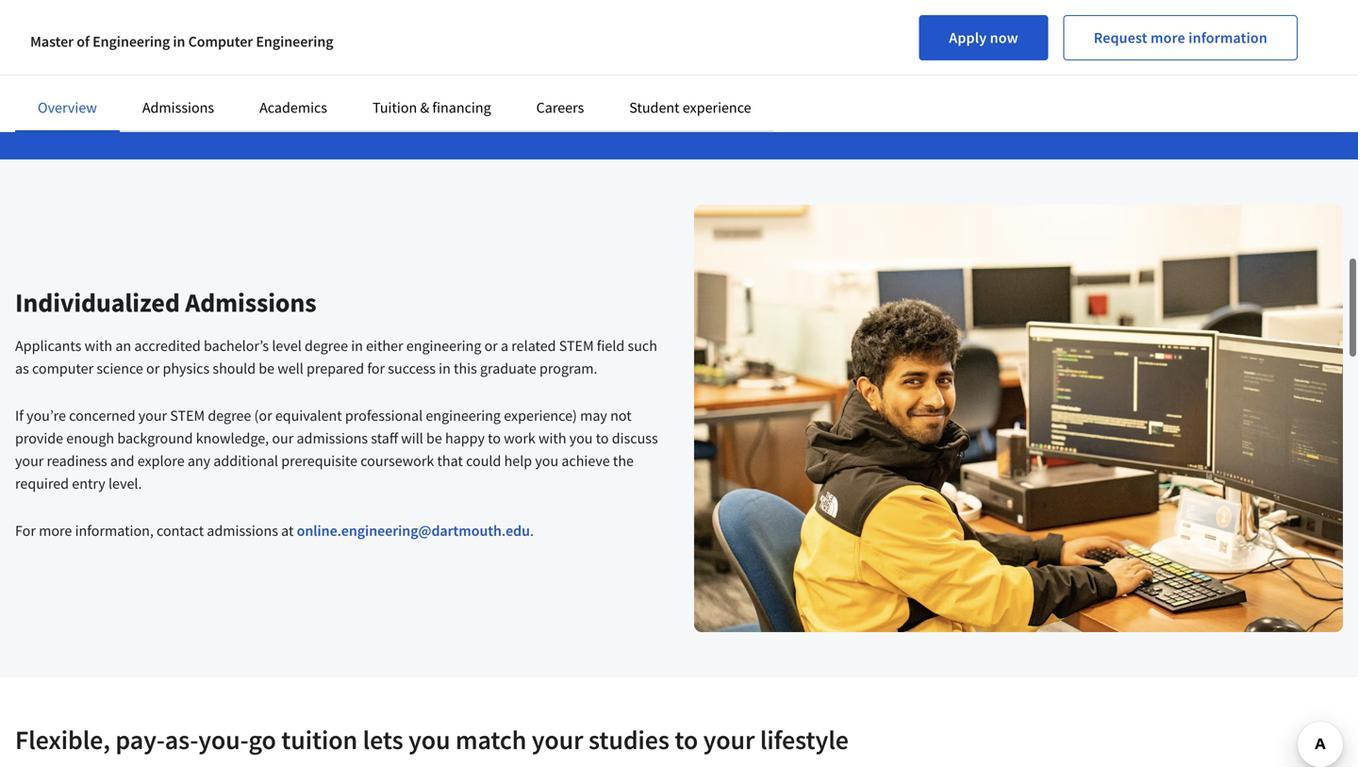 Task type: locate. For each thing, give the bounding box(es) containing it.
engineering inside "applicants with an accredited bachelor's level degree in either engineering or a related stem field such as computer science or physics should be well prepared for success in this graduate program."
[[407, 336, 482, 355]]

admissions
[[142, 98, 214, 117], [185, 286, 317, 319]]

prerequisite
[[281, 452, 358, 470]]

not
[[611, 406, 632, 425]]

stem
[[559, 336, 594, 355], [170, 406, 205, 425]]

stem inside "applicants with an accredited bachelor's level degree in either engineering or a related stem field such as computer science or physics should be well prepared for success in this graduate program."
[[559, 336, 594, 355]]

0 vertical spatial engineering
[[407, 336, 482, 355]]

0 vertical spatial more
[[1151, 28, 1186, 47]]

apply now button
[[919, 15, 1049, 60]]

more for information,
[[39, 521, 72, 540]]

admissions link
[[142, 98, 214, 117]]

in left either
[[351, 336, 363, 355]]

1 vertical spatial more
[[39, 521, 72, 540]]

prepared
[[307, 359, 364, 378]]

0 vertical spatial stem
[[559, 336, 594, 355]]

applicants
[[15, 336, 82, 355]]

1 vertical spatial admissions
[[185, 286, 317, 319]]

lets
[[363, 723, 404, 756]]

more right 'request'
[[1151, 28, 1186, 47]]

to right studies
[[675, 723, 698, 756]]

1 horizontal spatial engineering
[[256, 32, 334, 51]]

(or
[[254, 406, 272, 425]]

stem up program.
[[559, 336, 594, 355]]

0 vertical spatial you
[[570, 429, 593, 448]]

degree inside "applicants with an accredited bachelor's level degree in either engineering or a related stem field such as computer science or physics should be well prepared for success in this graduate program."
[[305, 336, 348, 355]]

0 horizontal spatial you
[[409, 723, 451, 756]]

engineering inside if you're concerned your stem degree (or equivalent professional engineering experience) may not provide enough background knowledge, our admissions staff will be happy to work with you to discuss your readiness and explore any additional prerequisite coursework that could help you achieve the required entry level.
[[426, 406, 501, 425]]

1 vertical spatial be
[[427, 429, 442, 448]]

or
[[485, 336, 498, 355], [146, 359, 160, 378]]

1 horizontal spatial be
[[427, 429, 442, 448]]

stem inside if you're concerned your stem degree (or equivalent professional engineering experience) may not provide enough background knowledge, our admissions staff will be happy to work with you to discuss your readiness and explore any additional prerequisite coursework that could help you achieve the required entry level.
[[170, 406, 205, 425]]

explore
[[138, 452, 185, 470]]

should
[[213, 359, 256, 378]]

0 horizontal spatial with
[[85, 336, 112, 355]]

1 horizontal spatial admissions
[[297, 429, 368, 448]]

online.engineering@dartmouth.edu
[[297, 521, 530, 540]]

0 horizontal spatial stem
[[170, 406, 205, 425]]

engineering for or
[[407, 336, 482, 355]]

to down the may
[[596, 429, 609, 448]]

you up achieve
[[570, 429, 593, 448]]

1 vertical spatial degree
[[208, 406, 251, 425]]

engineering right of
[[93, 32, 170, 51]]

be left well
[[259, 359, 275, 378]]

1 horizontal spatial degree
[[305, 336, 348, 355]]

.
[[530, 521, 534, 540]]

careers
[[537, 98, 584, 117]]

such
[[628, 336, 658, 355]]

an
[[115, 336, 131, 355]]

1 horizontal spatial or
[[485, 336, 498, 355]]

the
[[613, 452, 634, 470]]

flexible,
[[15, 723, 110, 756]]

in
[[173, 32, 185, 51], [351, 336, 363, 355], [439, 359, 451, 378]]

stem up background
[[170, 406, 205, 425]]

tuition
[[282, 723, 358, 756]]

engineering up academics
[[256, 32, 334, 51]]

with left an
[[85, 336, 112, 355]]

apply
[[950, 28, 987, 47]]

you right lets
[[409, 723, 451, 756]]

1 vertical spatial with
[[539, 429, 567, 448]]

engineering up this
[[407, 336, 482, 355]]

and
[[110, 452, 134, 470]]

you
[[570, 429, 593, 448], [535, 452, 559, 470], [409, 723, 451, 756]]

0 vertical spatial be
[[259, 359, 275, 378]]

lifestyle
[[760, 723, 849, 756]]

happy
[[445, 429, 485, 448]]

be right will
[[427, 429, 442, 448]]

admissions up bachelor's
[[185, 286, 317, 319]]

0 horizontal spatial in
[[173, 32, 185, 51]]

1 horizontal spatial you
[[535, 452, 559, 470]]

academics
[[260, 98, 327, 117]]

master of engineering in computer engineering
[[30, 32, 334, 51]]

tuition & financing
[[373, 98, 491, 117]]

pay-
[[115, 723, 165, 756]]

in left this
[[439, 359, 451, 378]]

you right help
[[535, 452, 559, 470]]

to up could
[[488, 429, 501, 448]]

admissions down master of engineering in computer engineering
[[142, 98, 214, 117]]

0 vertical spatial admissions
[[297, 429, 368, 448]]

1 horizontal spatial in
[[351, 336, 363, 355]]

or down accredited at the left of page
[[146, 359, 160, 378]]

degree
[[305, 336, 348, 355], [208, 406, 251, 425]]

more inside button
[[1151, 28, 1186, 47]]

engineering
[[407, 336, 482, 355], [426, 406, 501, 425]]

0 horizontal spatial admissions
[[207, 521, 278, 540]]

1 vertical spatial or
[[146, 359, 160, 378]]

online.engineering@dartmouth.edu link
[[297, 521, 530, 540]]

1 vertical spatial stem
[[170, 406, 205, 425]]

now
[[991, 28, 1019, 47]]

if you're concerned your stem degree (or equivalent professional engineering experience) may not provide enough background knowledge, our admissions staff will be happy to work with you to discuss your readiness and explore any additional prerequisite coursework that could help you achieve the required entry level.
[[15, 406, 658, 493]]

experience)
[[504, 406, 577, 425]]

provide
[[15, 429, 63, 448]]

engineering up happy
[[426, 406, 501, 425]]

0 horizontal spatial be
[[259, 359, 275, 378]]

careers link
[[537, 98, 584, 117]]

request more information
[[1094, 28, 1268, 47]]

more right for
[[39, 521, 72, 540]]

degree up 'knowledge,'
[[208, 406, 251, 425]]

degree up prepared
[[305, 336, 348, 355]]

admissions up prerequisite
[[297, 429, 368, 448]]

science
[[97, 359, 143, 378]]

0 vertical spatial or
[[485, 336, 498, 355]]

or left a
[[485, 336, 498, 355]]

with inside "applicants with an accredited bachelor's level degree in either engineering or a related stem field such as computer science or physics should be well prepared for success in this graduate program."
[[85, 336, 112, 355]]

1 horizontal spatial more
[[1151, 28, 1186, 47]]

2 horizontal spatial to
[[675, 723, 698, 756]]

0 horizontal spatial more
[[39, 521, 72, 540]]

in left computer
[[173, 32, 185, 51]]

1 vertical spatial engineering
[[426, 406, 501, 425]]

0 horizontal spatial or
[[146, 359, 160, 378]]

required
[[15, 474, 69, 493]]

program.
[[540, 359, 598, 378]]

&
[[420, 98, 430, 117]]

knowledge,
[[196, 429, 269, 448]]

0 vertical spatial admissions
[[142, 98, 214, 117]]

1 engineering from the left
[[93, 32, 170, 51]]

achieve
[[562, 452, 610, 470]]

0 horizontal spatial degree
[[208, 406, 251, 425]]

individualized
[[15, 286, 180, 319]]

physics
[[163, 359, 210, 378]]

academics link
[[260, 98, 327, 117]]

1 horizontal spatial with
[[539, 429, 567, 448]]

admissions left at
[[207, 521, 278, 540]]

individualized admissions
[[15, 286, 317, 319]]

1 horizontal spatial stem
[[559, 336, 594, 355]]

equivalent
[[275, 406, 342, 425]]

more
[[1151, 28, 1186, 47], [39, 521, 72, 540]]

go
[[249, 723, 276, 756]]

2 horizontal spatial in
[[439, 359, 451, 378]]

student
[[630, 98, 680, 117]]

success
[[388, 359, 436, 378]]

with down experience) at the left bottom of page
[[539, 429, 567, 448]]

related
[[512, 336, 556, 355]]

0 vertical spatial with
[[85, 336, 112, 355]]

0 horizontal spatial engineering
[[93, 32, 170, 51]]

engineering
[[93, 32, 170, 51], [256, 32, 334, 51]]

0 vertical spatial degree
[[305, 336, 348, 355]]

your up background
[[139, 406, 167, 425]]



Task type: describe. For each thing, give the bounding box(es) containing it.
will
[[401, 429, 424, 448]]

2 vertical spatial in
[[439, 359, 451, 378]]

enough
[[66, 429, 114, 448]]

bachelor's
[[204, 336, 269, 355]]

flexible, pay-as-you-go tuition lets you match your studies to your lifestyle
[[15, 723, 849, 756]]

student experience
[[630, 98, 752, 117]]

2 engineering from the left
[[256, 32, 334, 51]]

request more information button
[[1064, 15, 1299, 60]]

your right the match
[[532, 723, 584, 756]]

our
[[272, 429, 294, 448]]

engineering for experience)
[[426, 406, 501, 425]]

you-
[[198, 723, 249, 756]]

any
[[188, 452, 211, 470]]

request
[[1094, 28, 1148, 47]]

tuition
[[373, 98, 417, 117]]

entry
[[72, 474, 105, 493]]

your down provide
[[15, 452, 44, 470]]

work
[[504, 429, 536, 448]]

1 vertical spatial in
[[351, 336, 363, 355]]

if
[[15, 406, 23, 425]]

financing
[[433, 98, 491, 117]]

information
[[1189, 28, 1268, 47]]

be inside if you're concerned your stem degree (or equivalent professional engineering experience) may not provide enough background knowledge, our admissions staff will be happy to work with you to discuss your readiness and explore any additional prerequisite coursework that could help you achieve the required entry level.
[[427, 429, 442, 448]]

contact
[[157, 521, 204, 540]]

that
[[437, 452, 463, 470]]

admissions inside if you're concerned your stem degree (or equivalent professional engineering experience) may not provide enough background knowledge, our admissions staff will be happy to work with you to discuss your readiness and explore any additional prerequisite coursework that could help you achieve the required entry level.
[[297, 429, 368, 448]]

of
[[77, 32, 90, 51]]

additional
[[214, 452, 278, 470]]

level.
[[108, 474, 142, 493]]

match
[[456, 723, 527, 756]]

embedded module image image
[[760, 0, 1241, 114]]

coursework
[[361, 452, 434, 470]]

2 horizontal spatial you
[[570, 429, 593, 448]]

0 horizontal spatial to
[[488, 429, 501, 448]]

0 vertical spatial in
[[173, 32, 185, 51]]

degree inside if you're concerned your stem degree (or equivalent professional engineering experience) may not provide enough background knowledge, our admissions staff will be happy to work with you to discuss your readiness and explore any additional prerequisite coursework that could help you achieve the required entry level.
[[208, 406, 251, 425]]

as
[[15, 359, 29, 378]]

information,
[[75, 521, 154, 540]]

overview
[[38, 98, 97, 117]]

master
[[30, 32, 74, 51]]

for more information, contact admissions at online.engineering@dartmouth.edu .
[[15, 521, 534, 540]]

help
[[504, 452, 532, 470]]

well
[[278, 359, 304, 378]]

1 vertical spatial admissions
[[207, 521, 278, 540]]

with inside if you're concerned your stem degree (or equivalent professional engineering experience) may not provide enough background knowledge, our admissions staff will be happy to work with you to discuss your readiness and explore any additional prerequisite coursework that could help you achieve the required entry level.
[[539, 429, 567, 448]]

for
[[15, 521, 36, 540]]

your left lifestyle
[[704, 723, 755, 756]]

at
[[281, 521, 294, 540]]

level
[[272, 336, 302, 355]]

could
[[466, 452, 501, 470]]

discuss
[[612, 429, 658, 448]]

applicants with an accredited bachelor's level degree in either engineering or a related stem field such as computer science or physics should be well prepared for success in this graduate program.
[[15, 336, 658, 378]]

graduate
[[480, 359, 537, 378]]

student experience link
[[630, 98, 752, 117]]

as-
[[165, 723, 198, 756]]

readiness
[[47, 452, 107, 470]]

computer
[[188, 32, 253, 51]]

accredited
[[134, 336, 201, 355]]

2 vertical spatial you
[[409, 723, 451, 756]]

may
[[580, 406, 608, 425]]

experience
[[683, 98, 752, 117]]

apply now
[[950, 28, 1019, 47]]

either
[[366, 336, 404, 355]]

for
[[367, 359, 385, 378]]

computer
[[32, 359, 94, 378]]

professional
[[345, 406, 423, 425]]

tuition & financing link
[[373, 98, 491, 117]]

1 horizontal spatial to
[[596, 429, 609, 448]]

studies
[[589, 723, 670, 756]]

background
[[117, 429, 193, 448]]

a
[[501, 336, 509, 355]]

this
[[454, 359, 477, 378]]

overview link
[[38, 98, 97, 117]]

1 vertical spatial you
[[535, 452, 559, 470]]

field
[[597, 336, 625, 355]]

be inside "applicants with an accredited bachelor's level degree in either engineering or a related stem field such as computer science or physics should be well prepared for success in this graduate program."
[[259, 359, 275, 378]]

concerned
[[69, 406, 135, 425]]

staff
[[371, 429, 398, 448]]

more for information
[[1151, 28, 1186, 47]]

you're
[[26, 406, 66, 425]]



Task type: vqa. For each thing, say whether or not it's contained in the screenshot.
the 'Businesses'
no



